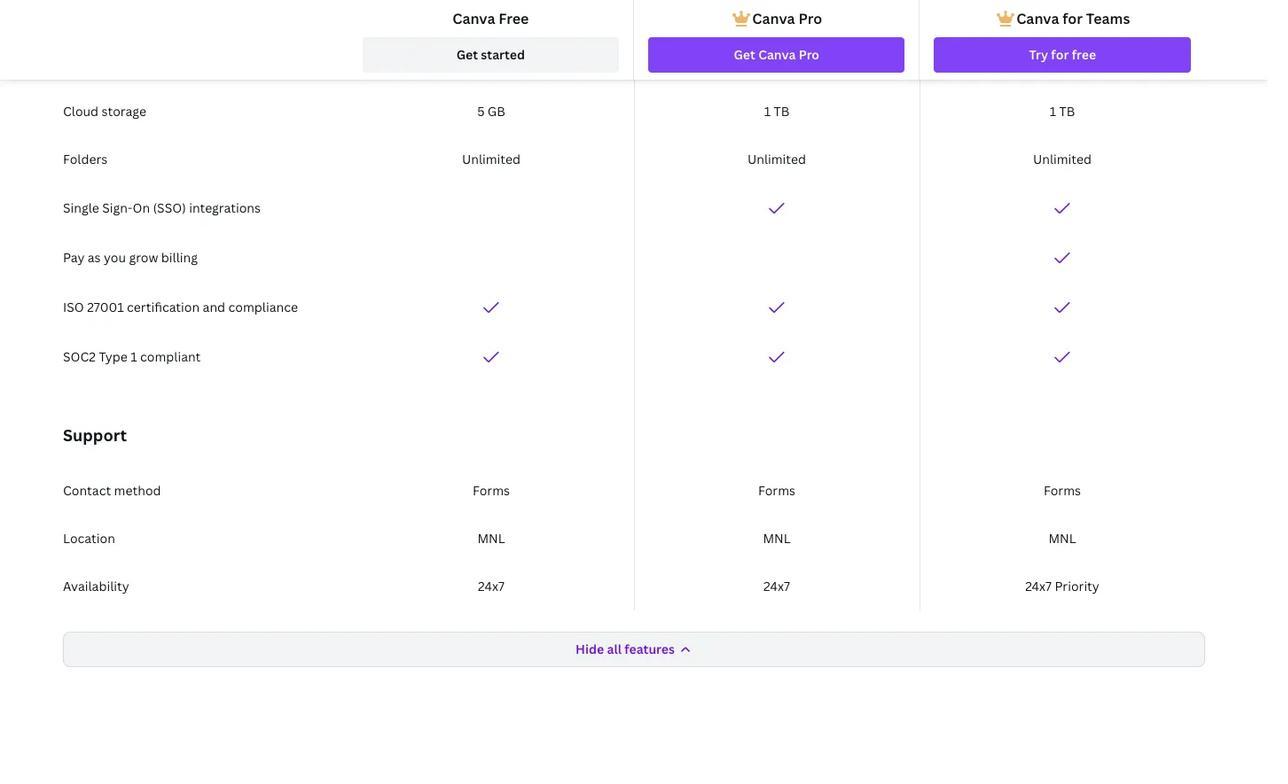 Task type: locate. For each thing, give the bounding box(es) containing it.
for right try
[[1051, 46, 1069, 63]]

canva pro
[[752, 9, 822, 28]]

2 tb from the left
[[1059, 103, 1075, 120]]

pro inside button
[[799, 46, 820, 63]]

get
[[456, 46, 478, 63], [734, 46, 755, 63]]

1 horizontal spatial tb
[[1059, 103, 1075, 120]]

24x7 priority
[[1025, 578, 1100, 595]]

1 horizontal spatial forms
[[758, 482, 796, 499]]

24x7
[[478, 578, 505, 595], [764, 578, 790, 595], [1025, 578, 1052, 595]]

cloud
[[63, 103, 99, 120]]

1 horizontal spatial 1 tb
[[1050, 103, 1075, 120]]

2 horizontal spatial mnl
[[1049, 530, 1076, 547]]

get canva pro
[[734, 46, 820, 63]]

folders
[[63, 151, 108, 168]]

2 horizontal spatial unlimited
[[1033, 151, 1092, 168]]

pro
[[799, 9, 822, 28], [799, 46, 820, 63]]

soc2
[[63, 349, 96, 365]]

try for free button
[[934, 37, 1191, 73]]

get down canva pro
[[734, 46, 755, 63]]

tb
[[774, 103, 790, 120], [1059, 103, 1075, 120]]

1 vertical spatial pro
[[799, 46, 820, 63]]

canva up the get canva pro
[[752, 9, 795, 28]]

3 mnl from the left
[[1049, 530, 1076, 547]]

availability
[[63, 578, 129, 595]]

2 unlimited from the left
[[748, 151, 806, 168]]

1 down get canva pro button
[[764, 103, 771, 120]]

0 horizontal spatial 1 tb
[[764, 103, 790, 120]]

get for get started
[[456, 46, 478, 63]]

for inside button
[[1051, 46, 1069, 63]]

1 1 tb from the left
[[764, 103, 790, 120]]

1 horizontal spatial get
[[734, 46, 755, 63]]

1 get from the left
[[456, 46, 478, 63]]

billing
[[161, 249, 198, 266]]

mnl
[[477, 530, 505, 547], [763, 530, 791, 547], [1049, 530, 1076, 547]]

0 horizontal spatial forms
[[473, 482, 510, 499]]

contact
[[63, 482, 111, 499]]

for
[[1063, 9, 1083, 28], [1051, 46, 1069, 63]]

hide all features button
[[63, 632, 1205, 668]]

1 unlimited from the left
[[462, 151, 521, 168]]

1 tb down "try for free" button on the right of page
[[1050, 103, 1075, 120]]

you
[[104, 249, 126, 266]]

grow
[[129, 249, 158, 266]]

3 24x7 from the left
[[1025, 578, 1052, 595]]

0 horizontal spatial get
[[456, 46, 478, 63]]

2 pro from the top
[[799, 46, 820, 63]]

unlimited
[[462, 151, 521, 168], [748, 151, 806, 168], [1033, 151, 1092, 168]]

get left 'started'
[[456, 46, 478, 63]]

2 get from the left
[[734, 46, 755, 63]]

tb down get canva pro button
[[774, 103, 790, 120]]

0 horizontal spatial 24x7
[[478, 578, 505, 595]]

1 down "try for free" button on the right of page
[[1050, 103, 1056, 120]]

1 horizontal spatial 24x7
[[764, 578, 790, 595]]

certification
[[127, 299, 200, 316]]

1 horizontal spatial mnl
[[763, 530, 791, 547]]

0 horizontal spatial mnl
[[477, 530, 505, 547]]

single sign-on (sso) integrations
[[63, 200, 261, 216]]

for left teams
[[1063, 9, 1083, 28]]

get started
[[456, 46, 525, 63]]

contact method
[[63, 482, 161, 499]]

1 right type on the top
[[131, 349, 137, 365]]

pro down canva pro
[[799, 46, 820, 63]]

forms
[[473, 482, 510, 499], [758, 482, 796, 499], [1044, 482, 1081, 499]]

canva
[[452, 9, 495, 28], [752, 9, 795, 28], [1017, 9, 1059, 28], [758, 46, 796, 63]]

pro up the get canva pro
[[799, 9, 822, 28]]

0 vertical spatial pro
[[799, 9, 822, 28]]

2 24x7 from the left
[[764, 578, 790, 595]]

2 horizontal spatial forms
[[1044, 482, 1081, 499]]

27001
[[87, 299, 124, 316]]

2 1 tb from the left
[[1050, 103, 1075, 120]]

5 gb
[[477, 103, 505, 120]]

1 horizontal spatial unlimited
[[748, 151, 806, 168]]

0 vertical spatial for
[[1063, 9, 1083, 28]]

gb
[[488, 103, 505, 120]]

for for free
[[1051, 46, 1069, 63]]

1 vertical spatial for
[[1051, 46, 1069, 63]]

canva down canva pro
[[758, 46, 796, 63]]

2 horizontal spatial 24x7
[[1025, 578, 1052, 595]]

1 tb down get canva pro button
[[764, 103, 790, 120]]

support
[[63, 425, 127, 446]]

canva up the get started
[[452, 9, 495, 28]]

tb down "try for free" button on the right of page
[[1059, 103, 1075, 120]]

canva inside button
[[758, 46, 796, 63]]

canva for canva for teams
[[1017, 9, 1059, 28]]

1 mnl from the left
[[477, 530, 505, 547]]

0 horizontal spatial unlimited
[[462, 151, 521, 168]]

0 horizontal spatial tb
[[774, 103, 790, 120]]

iso
[[63, 299, 84, 316]]

canva up try
[[1017, 9, 1059, 28]]

1
[[764, 103, 771, 120], [1050, 103, 1056, 120], [131, 349, 137, 365]]

canva for teams
[[1017, 9, 1130, 28]]

soc2 type 1 compliant
[[63, 349, 201, 365]]

priority
[[1055, 578, 1100, 595]]

1 tb
[[764, 103, 790, 120], [1050, 103, 1075, 120]]



Task type: vqa. For each thing, say whether or not it's contained in the screenshot.
Brown
no



Task type: describe. For each thing, give the bounding box(es) containing it.
canva for canva free
[[452, 9, 495, 28]]

all
[[607, 641, 622, 658]]

2 forms from the left
[[758, 482, 796, 499]]

and
[[203, 299, 225, 316]]

0 horizontal spatial 1
[[131, 349, 137, 365]]

compliant
[[140, 349, 201, 365]]

single
[[63, 200, 99, 216]]

2 mnl from the left
[[763, 530, 791, 547]]

1 pro from the top
[[799, 9, 822, 28]]

free
[[1072, 46, 1096, 63]]

on
[[133, 200, 150, 216]]

canva for canva pro
[[752, 9, 795, 28]]

get for get canva pro
[[734, 46, 755, 63]]

pay
[[63, 249, 85, 266]]

canva free
[[452, 9, 529, 28]]

started
[[481, 46, 525, 63]]

get canva pro button
[[648, 37, 905, 73]]

try
[[1029, 46, 1048, 63]]

sign-
[[102, 200, 133, 216]]

type
[[99, 349, 127, 365]]

1 horizontal spatial 1
[[764, 103, 771, 120]]

teams
[[1086, 9, 1130, 28]]

storage
[[102, 103, 146, 120]]

integrations
[[189, 200, 261, 216]]

1 forms from the left
[[473, 482, 510, 499]]

(sso)
[[153, 200, 186, 216]]

3 unlimited from the left
[[1033, 151, 1092, 168]]

hide all features
[[576, 641, 675, 658]]

pay as you grow billing
[[63, 249, 198, 266]]

2 horizontal spatial 1
[[1050, 103, 1056, 120]]

cloud storage
[[63, 103, 146, 120]]

location
[[63, 530, 115, 547]]

compliance
[[228, 299, 298, 316]]

try for free
[[1029, 46, 1096, 63]]

method
[[114, 482, 161, 499]]

3 forms from the left
[[1044, 482, 1081, 499]]

for for teams
[[1063, 9, 1083, 28]]

iso 27001 certification and compliance
[[63, 299, 298, 316]]

get started button
[[362, 37, 619, 73]]

hide
[[576, 641, 604, 658]]

free
[[499, 9, 529, 28]]

features
[[625, 641, 675, 658]]

5
[[477, 103, 485, 120]]

1 tb from the left
[[774, 103, 790, 120]]

as
[[88, 249, 101, 266]]

1 24x7 from the left
[[478, 578, 505, 595]]



